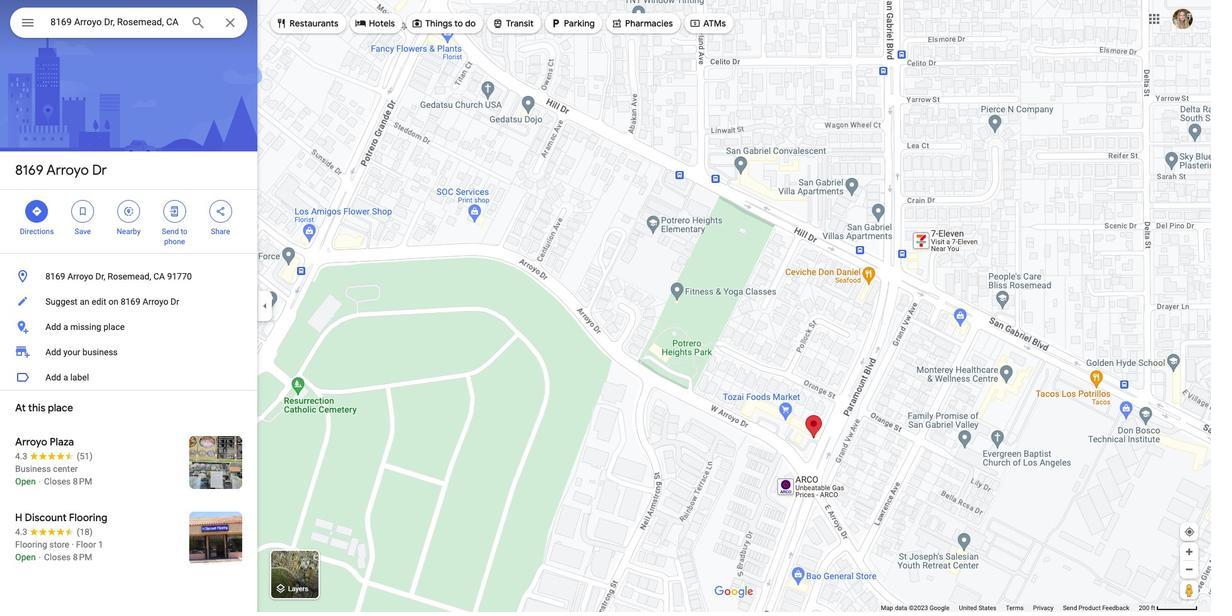 Task type: describe. For each thing, give the bounding box(es) containing it.
google account: michelle dermenjian  
(michelle.dermenjian@adept.ai) image
[[1173, 9, 1194, 29]]

data
[[895, 605, 908, 612]]


[[169, 205, 180, 218]]

add a label
[[45, 372, 89, 383]]

layers
[[288, 585, 309, 594]]

united
[[960, 605, 978, 612]]

4.3 for h
[[15, 527, 27, 537]]


[[31, 205, 43, 218]]


[[77, 205, 88, 218]]

⋅ inside business center open ⋅ closes 8 pm
[[38, 477, 42, 487]]

add a missing place
[[45, 322, 125, 332]]

to inside "send to phone"
[[181, 227, 187, 236]]

business center open ⋅ closes 8 pm
[[15, 464, 92, 487]]

0 vertical spatial flooring
[[69, 512, 108, 525]]


[[493, 16, 504, 30]]

dr inside "button"
[[171, 297, 179, 307]]

restaurants
[[290, 18, 339, 29]]

center
[[53, 464, 78, 474]]

store
[[49, 540, 69, 550]]

place inside button
[[104, 322, 125, 332]]

ft
[[1152, 605, 1156, 612]]

send for send to phone
[[162, 227, 179, 236]]

add for add a missing place
[[45, 322, 61, 332]]

hotels
[[369, 18, 395, 29]]


[[690, 16, 701, 30]]

transit
[[506, 18, 534, 29]]

a for label
[[63, 372, 68, 383]]

(51)
[[77, 451, 93, 461]]

map data ©2023 google
[[881, 605, 950, 612]]

privacy
[[1034, 605, 1054, 612]]

8169 arroyo dr main content
[[0, 0, 258, 612]]

⋅ inside flooring store · floor 1 open ⋅ closes 8 pm
[[38, 552, 42, 562]]

a for missing
[[63, 322, 68, 332]]

zoom out image
[[1185, 565, 1195, 574]]

business
[[15, 464, 51, 474]]

zoom in image
[[1185, 547, 1195, 557]]

product
[[1079, 605, 1101, 612]]

 restaurants
[[276, 16, 339, 30]]

add for add a label
[[45, 372, 61, 383]]

 pharmacies
[[612, 16, 673, 30]]


[[123, 205, 134, 218]]

on
[[109, 297, 118, 307]]

at this place
[[15, 402, 73, 415]]

business
[[83, 347, 118, 357]]

8169 arroyo dr, rosemead, ca 91770 button
[[0, 264, 258, 289]]

1
[[98, 540, 103, 550]]

send for send product feedback
[[1064, 605, 1078, 612]]

floor
[[76, 540, 96, 550]]


[[412, 16, 423, 30]]

4.3 stars 18 reviews image
[[15, 526, 93, 538]]

arroyo up business on the bottom left
[[15, 436, 47, 449]]

8169 for 8169 arroyo dr, rosemead, ca 91770
[[45, 271, 65, 282]]

actions for 8169 arroyo dr region
[[0, 190, 258, 253]]

an
[[80, 297, 89, 307]]

footer inside google maps 'element'
[[881, 604, 1140, 612]]

add your business link
[[0, 340, 258, 365]]

send to phone
[[162, 227, 187, 246]]

 button
[[10, 8, 45, 40]]

add a missing place button
[[0, 314, 258, 340]]

suggest
[[45, 297, 78, 307]]

missing
[[70, 322, 101, 332]]

google maps element
[[0, 0, 1212, 612]]

suggest an edit on 8169 arroyo dr button
[[0, 289, 258, 314]]

things
[[426, 18, 453, 29]]

add your business
[[45, 347, 118, 357]]

add for add your business
[[45, 347, 61, 357]]

open inside flooring store · floor 1 open ⋅ closes 8 pm
[[15, 552, 36, 562]]

0 vertical spatial dr
[[92, 162, 107, 179]]

add a label button
[[0, 365, 258, 390]]

flooring inside flooring store · floor 1 open ⋅ closes 8 pm
[[15, 540, 47, 550]]

91770
[[167, 271, 192, 282]]

4.3 for arroyo
[[15, 451, 27, 461]]

send product feedback button
[[1064, 604, 1130, 612]]

plaza
[[50, 436, 74, 449]]

terms button
[[1007, 604, 1024, 612]]

united states
[[960, 605, 997, 612]]

flooring store · floor 1 open ⋅ closes 8 pm
[[15, 540, 103, 562]]



Task type: vqa. For each thing, say whether or not it's contained in the screenshot.


Task type: locate. For each thing, give the bounding box(es) containing it.
parking
[[564, 18, 595, 29]]

send left product
[[1064, 605, 1078, 612]]

dr,
[[95, 271, 105, 282]]


[[20, 14, 35, 32]]

save
[[75, 227, 91, 236]]

closes inside flooring store · floor 1 open ⋅ closes 8 pm
[[44, 552, 71, 562]]

directions
[[20, 227, 54, 236]]

dr up actions for 8169 arroyo dr region
[[92, 162, 107, 179]]

2 vertical spatial 8169
[[121, 297, 141, 307]]

collapse side panel image
[[258, 299, 272, 313]]

send
[[162, 227, 179, 236], [1064, 605, 1078, 612]]

2 ⋅ from the top
[[38, 552, 42, 562]]

none field inside 8169 arroyo dr, rosemead, ca 91770 field
[[50, 15, 181, 30]]

1 horizontal spatial 8169
[[45, 271, 65, 282]]

a left label
[[63, 372, 68, 383]]

1 vertical spatial ⋅
[[38, 552, 42, 562]]

1 open from the top
[[15, 477, 36, 487]]

2 4.3 from the top
[[15, 527, 27, 537]]

4.3
[[15, 451, 27, 461], [15, 527, 27, 537]]

send inside send product feedback button
[[1064, 605, 1078, 612]]

8169 up 
[[15, 162, 44, 179]]

0 vertical spatial 4.3
[[15, 451, 27, 461]]

closes
[[44, 477, 71, 487], [44, 552, 71, 562]]

0 horizontal spatial send
[[162, 227, 179, 236]]

2 vertical spatial add
[[45, 372, 61, 383]]

nearby
[[117, 227, 141, 236]]

3 add from the top
[[45, 372, 61, 383]]


[[276, 16, 287, 30]]

closes down store
[[44, 552, 71, 562]]

1 vertical spatial closes
[[44, 552, 71, 562]]

4.3 inside 4.3 stars 51 reviews image
[[15, 451, 27, 461]]

states
[[979, 605, 997, 612]]

8 pm down center in the bottom of the page
[[73, 477, 92, 487]]

4.3 inside 4.3 stars 18 reviews image
[[15, 527, 27, 537]]

1 horizontal spatial flooring
[[69, 512, 108, 525]]

8169 arroyo dr
[[15, 162, 107, 179]]

None field
[[50, 15, 181, 30]]

this
[[28, 402, 46, 415]]

4.3 up business on the bottom left
[[15, 451, 27, 461]]

map
[[881, 605, 894, 612]]

0 vertical spatial ⋅
[[38, 477, 42, 487]]

200 ft button
[[1140, 605, 1199, 612]]

pharmacies
[[626, 18, 673, 29]]

 atms
[[690, 16, 726, 30]]

8169 up suggest on the left
[[45, 271, 65, 282]]

0 vertical spatial place
[[104, 322, 125, 332]]

8169 Arroyo Dr, Rosemead, CA 91770 field
[[10, 8, 247, 38]]

0 horizontal spatial place
[[48, 402, 73, 415]]


[[355, 16, 367, 30]]

2 8 pm from the top
[[73, 552, 92, 562]]

1 vertical spatial open
[[15, 552, 36, 562]]

0 horizontal spatial dr
[[92, 162, 107, 179]]


[[215, 205, 226, 218]]

flooring down 4.3 stars 18 reviews image
[[15, 540, 47, 550]]

1 ⋅ from the top
[[38, 477, 42, 487]]

⋅ down business on the bottom left
[[38, 477, 42, 487]]

8 pm inside flooring store · floor 1 open ⋅ closes 8 pm
[[73, 552, 92, 562]]

to left do
[[455, 18, 463, 29]]

1 horizontal spatial to
[[455, 18, 463, 29]]

closes down center in the bottom of the page
[[44, 477, 71, 487]]

add left label
[[45, 372, 61, 383]]

edit
[[92, 297, 106, 307]]

your
[[63, 347, 80, 357]]


[[612, 16, 623, 30]]

1 vertical spatial place
[[48, 402, 73, 415]]

arroyo
[[46, 162, 89, 179], [67, 271, 93, 282], [143, 297, 168, 307], [15, 436, 47, 449]]

0 vertical spatial closes
[[44, 477, 71, 487]]

©2023
[[910, 605, 929, 612]]

1 horizontal spatial place
[[104, 322, 125, 332]]

8169 inside "button"
[[121, 297, 141, 307]]

1 4.3 from the top
[[15, 451, 27, 461]]

4.3 stars 51 reviews image
[[15, 450, 93, 463]]

1 vertical spatial send
[[1064, 605, 1078, 612]]

 things to do
[[412, 16, 476, 30]]

united states button
[[960, 604, 997, 612]]

8 pm
[[73, 477, 92, 487], [73, 552, 92, 562]]

to up phone
[[181, 227, 187, 236]]

show street view coverage image
[[1181, 581, 1199, 600]]

terms
[[1007, 605, 1024, 612]]

1 vertical spatial dr
[[171, 297, 179, 307]]

(18)
[[77, 527, 93, 537]]

ca
[[153, 271, 165, 282]]

 hotels
[[355, 16, 395, 30]]

0 vertical spatial 8169
[[15, 162, 44, 179]]


[[550, 16, 562, 30]]

200
[[1140, 605, 1150, 612]]

2 closes from the top
[[44, 552, 71, 562]]

1 closes from the top
[[44, 477, 71, 487]]

add
[[45, 322, 61, 332], [45, 347, 61, 357], [45, 372, 61, 383]]

4.3 down h
[[15, 527, 27, 537]]

send inside "send to phone"
[[162, 227, 179, 236]]

1 8 pm from the top
[[73, 477, 92, 487]]

0 vertical spatial a
[[63, 322, 68, 332]]

arroyo inside button
[[67, 271, 93, 282]]

feedback
[[1103, 605, 1130, 612]]

8 pm inside business center open ⋅ closes 8 pm
[[73, 477, 92, 487]]

google
[[930, 605, 950, 612]]

arroyo left dr, on the left of the page
[[67, 271, 93, 282]]

·
[[72, 540, 74, 550]]

to
[[455, 18, 463, 29], [181, 227, 187, 236]]

2 add from the top
[[45, 347, 61, 357]]

dr down 91770
[[171, 297, 179, 307]]

closes inside business center open ⋅ closes 8 pm
[[44, 477, 71, 487]]

add left the your at the left bottom of the page
[[45, 347, 61, 357]]

send up phone
[[162, 227, 179, 236]]

 search field
[[10, 8, 247, 40]]

place
[[104, 322, 125, 332], [48, 402, 73, 415]]

arroyo inside "button"
[[143, 297, 168, 307]]

8169 arroyo dr, rosemead, ca 91770
[[45, 271, 192, 282]]

share
[[211, 227, 230, 236]]

phone
[[164, 237, 185, 246]]

arroyo up 
[[46, 162, 89, 179]]

0 horizontal spatial flooring
[[15, 540, 47, 550]]

 transit
[[493, 16, 534, 30]]

0 horizontal spatial to
[[181, 227, 187, 236]]

open inside business center open ⋅ closes 8 pm
[[15, 477, 36, 487]]

arroyo plaza
[[15, 436, 74, 449]]

at
[[15, 402, 26, 415]]

⋅
[[38, 477, 42, 487], [38, 552, 42, 562]]

place right this
[[48, 402, 73, 415]]

1 vertical spatial to
[[181, 227, 187, 236]]

h
[[15, 512, 22, 525]]

1 vertical spatial 8 pm
[[73, 552, 92, 562]]

label
[[70, 372, 89, 383]]

place down on
[[104, 322, 125, 332]]

add inside 'button'
[[45, 372, 61, 383]]

200 ft
[[1140, 605, 1156, 612]]

0 vertical spatial to
[[455, 18, 463, 29]]

dr
[[92, 162, 107, 179], [171, 297, 179, 307]]

0 horizontal spatial 8169
[[15, 162, 44, 179]]

arroyo down ca
[[143, 297, 168, 307]]

footer
[[881, 604, 1140, 612]]

2 a from the top
[[63, 372, 68, 383]]

2 horizontal spatial 8169
[[121, 297, 141, 307]]

show your location image
[[1185, 526, 1196, 538]]

1 vertical spatial flooring
[[15, 540, 47, 550]]

a
[[63, 322, 68, 332], [63, 372, 68, 383]]

rosemead,
[[108, 271, 151, 282]]

2 open from the top
[[15, 552, 36, 562]]

0 vertical spatial open
[[15, 477, 36, 487]]

8169 right on
[[121, 297, 141, 307]]

footer containing map data ©2023 google
[[881, 604, 1140, 612]]

0 vertical spatial 8 pm
[[73, 477, 92, 487]]

open down business on the bottom left
[[15, 477, 36, 487]]

send product feedback
[[1064, 605, 1130, 612]]

flooring up (18)
[[69, 512, 108, 525]]

 parking
[[550, 16, 595, 30]]

1 vertical spatial add
[[45, 347, 61, 357]]

1 horizontal spatial dr
[[171, 297, 179, 307]]

privacy button
[[1034, 604, 1054, 612]]

open down 4.3 stars 18 reviews image
[[15, 552, 36, 562]]

8169 for 8169 arroyo dr
[[15, 162, 44, 179]]

add down suggest on the left
[[45, 322, 61, 332]]

1 horizontal spatial send
[[1064, 605, 1078, 612]]

add inside button
[[45, 322, 61, 332]]

a inside add a missing place button
[[63, 322, 68, 332]]

8169 inside button
[[45, 271, 65, 282]]

h discount flooring
[[15, 512, 108, 525]]

atms
[[704, 18, 726, 29]]

0 vertical spatial send
[[162, 227, 179, 236]]

do
[[465, 18, 476, 29]]

to inside ' things to do'
[[455, 18, 463, 29]]

a inside add a label 'button'
[[63, 372, 68, 383]]

flooring
[[69, 512, 108, 525], [15, 540, 47, 550]]

suggest an edit on 8169 arroyo dr
[[45, 297, 179, 307]]

a left missing
[[63, 322, 68, 332]]

1 vertical spatial 4.3
[[15, 527, 27, 537]]

1 vertical spatial a
[[63, 372, 68, 383]]

⋅ down 4.3 stars 18 reviews image
[[38, 552, 42, 562]]

discount
[[25, 512, 67, 525]]

1 a from the top
[[63, 322, 68, 332]]

8 pm down the floor at the bottom of the page
[[73, 552, 92, 562]]

1 vertical spatial 8169
[[45, 271, 65, 282]]

0 vertical spatial add
[[45, 322, 61, 332]]

1 add from the top
[[45, 322, 61, 332]]



